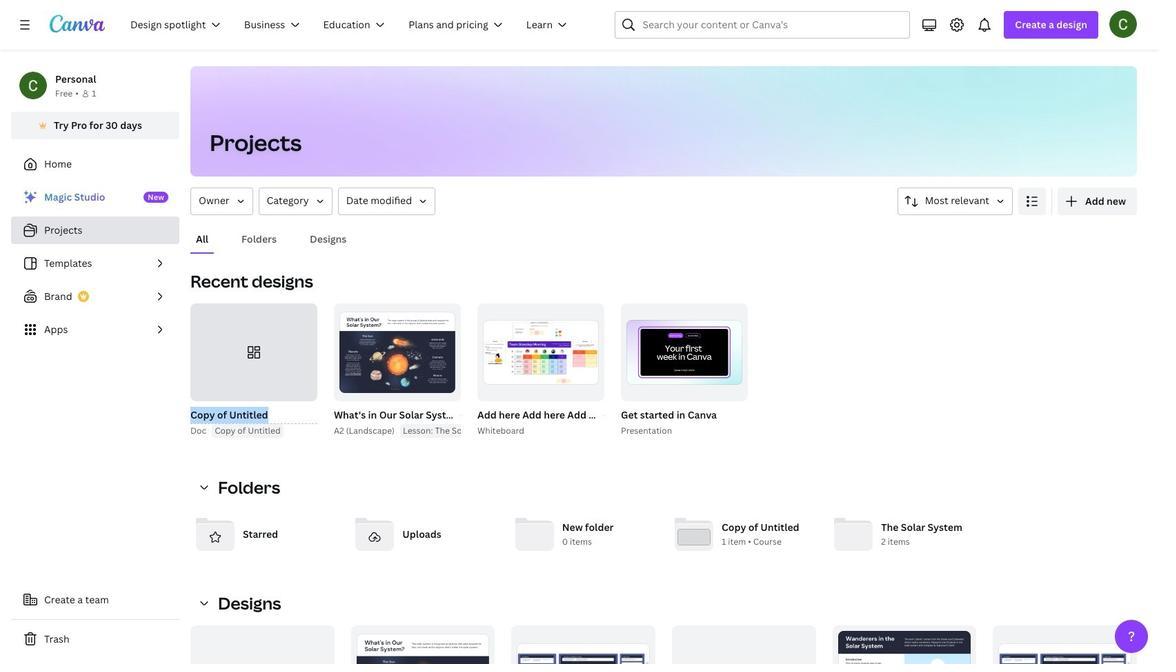 Task type: vqa. For each thing, say whether or not it's contained in the screenshot.
Date modified 'button' on the left
yes



Task type: locate. For each thing, give the bounding box(es) containing it.
Date modified button
[[338, 188, 435, 215]]

Owner button
[[190, 188, 253, 215]]

None search field
[[615, 11, 910, 39]]

Category button
[[258, 188, 332, 215]]

group
[[188, 304, 317, 438], [190, 304, 317, 402], [331, 304, 510, 438], [334, 304, 461, 402], [475, 304, 604, 438], [477, 304, 604, 402], [618, 304, 748, 438], [351, 626, 495, 664], [511, 626, 655, 664], [672, 626, 816, 664], [833, 626, 976, 664], [993, 626, 1137, 664]]

None field
[[190, 407, 317, 424]]

list
[[11, 184, 179, 344]]

top level navigation element
[[121, 11, 582, 39]]



Task type: describe. For each thing, give the bounding box(es) containing it.
Search search field
[[643, 12, 883, 38]]

christina overa image
[[1109, 10, 1137, 38]]

Sort by button
[[897, 188, 1013, 215]]



